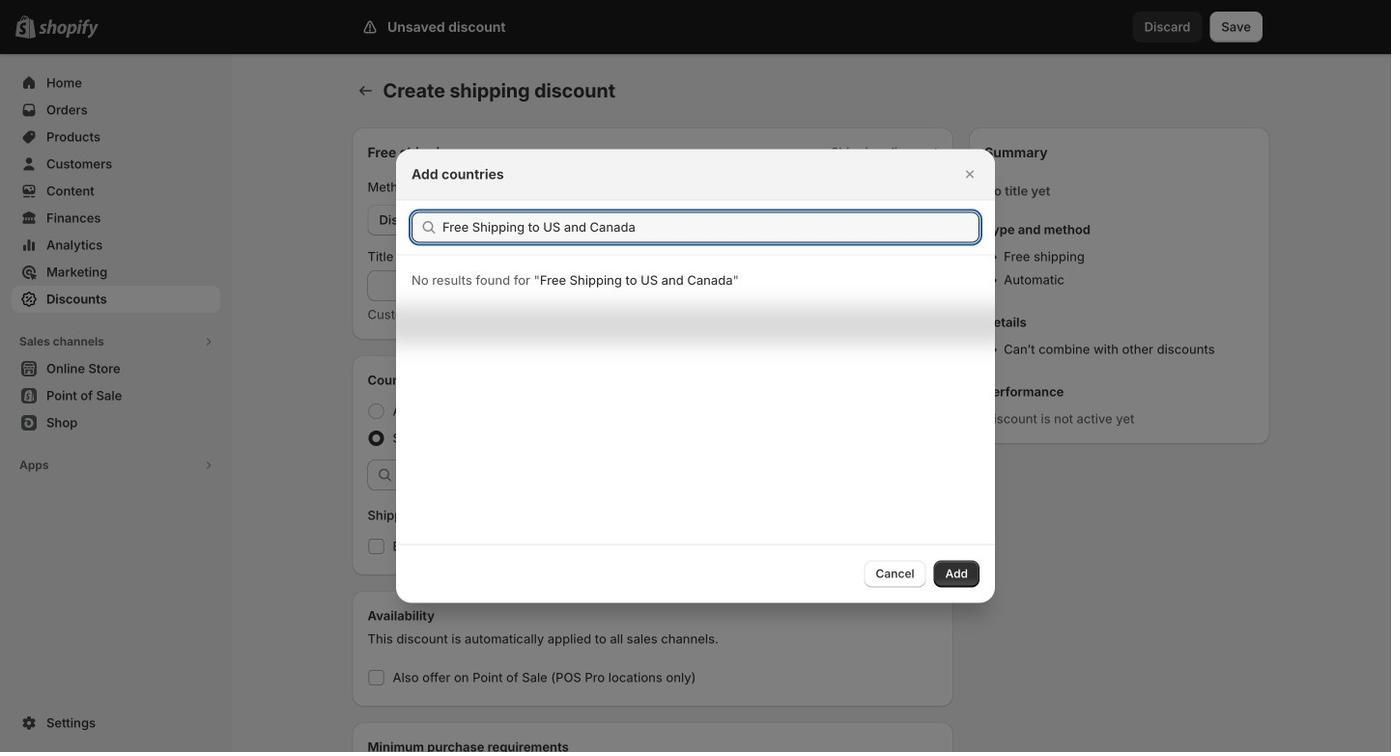 Task type: locate. For each thing, give the bounding box(es) containing it.
dialog
[[0, 149, 1392, 604]]

Search countries text field
[[443, 212, 980, 243]]



Task type: describe. For each thing, give the bounding box(es) containing it.
shopify image
[[39, 19, 99, 38]]



Task type: vqa. For each thing, say whether or not it's contained in the screenshot.
Search products "text box"
no



